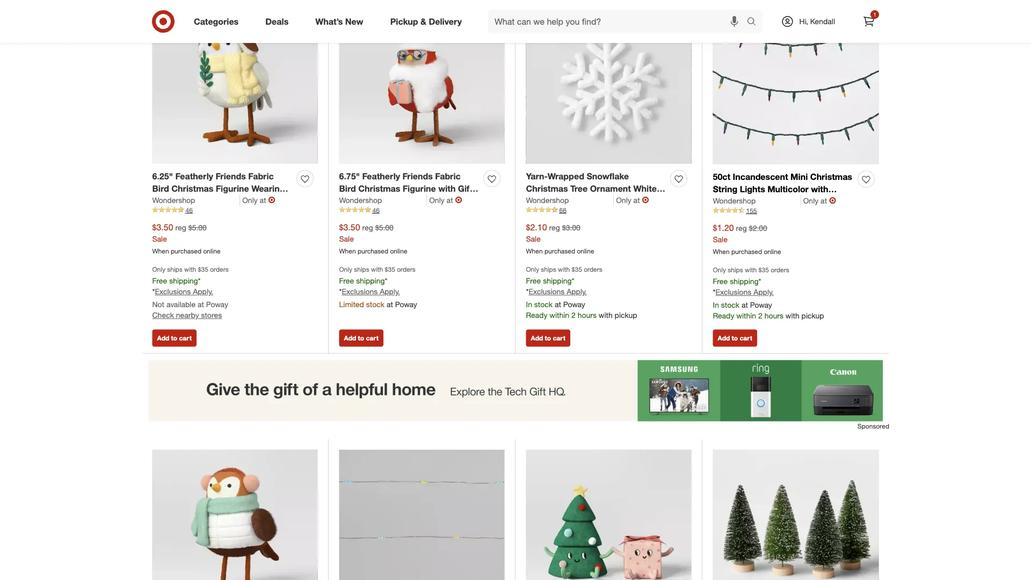 Task type: vqa. For each thing, say whether or not it's contained in the screenshot.
Scarf
yes



Task type: locate. For each thing, give the bounding box(es) containing it.
christmas inside the 6.75" featherly friends fabric bird christmas figurine with gift - wondershop™ red
[[358, 183, 400, 194]]

exclusions apply. link up available
[[155, 287, 213, 296]]

featherly for 6.75"
[[362, 171, 400, 181]]

6.25" featherly friends fabric bird christmas figurine wearing yellow scarf - wondershop™ image
[[152, 0, 318, 164], [152, 0, 318, 164]]

wondershop down '6.25"'
[[152, 195, 195, 205]]

categories
[[194, 16, 239, 27]]

$3.50
[[152, 222, 173, 232], [339, 222, 360, 232]]

apply. for green
[[754, 287, 774, 297]]

1 46 from the left
[[186, 206, 193, 214]]

$3.50 reg $5.00 sale when purchased online up only ships with $35 orders free shipping * * exclusions apply. limited stock at  poway
[[339, 222, 407, 255]]

2 for $2.10
[[572, 311, 576, 320]]

featherly right 6.75"
[[362, 171, 400, 181]]

- inside the 6.75" featherly friends fabric bird christmas figurine with gift - wondershop™ red
[[475, 183, 479, 194]]

2 $3.50 from the left
[[339, 222, 360, 232]]

only ships with $35 orders free shipping * * exclusions apply. in stock at  poway ready within 2 hours with pickup
[[526, 265, 637, 320], [713, 266, 824, 320]]

christmas right mini
[[810, 171, 852, 182]]

2 46 link from the left
[[339, 205, 505, 215]]

fabric up wearing on the top of the page
[[248, 171, 274, 181]]

bird
[[152, 183, 169, 194], [339, 183, 356, 194]]

when down $1.20
[[713, 247, 730, 255]]

white
[[634, 183, 657, 194]]

$2.10 reg $3.00 sale when purchased online
[[526, 222, 594, 255]]

155
[[746, 206, 757, 214]]

1 horizontal spatial featherly
[[362, 171, 400, 181]]

bird for 6.25"
[[152, 183, 169, 194]]

free up not
[[152, 276, 167, 285]]

snowflake
[[587, 171, 629, 181]]

what's
[[315, 16, 343, 27]]

0 horizontal spatial 46
[[186, 206, 193, 214]]

fabric inside 6.25" featherly friends fabric bird christmas figurine wearing yellow scarf - wondershop™
[[248, 171, 274, 181]]

yarn-wrapped snowflake christmas tree ornament white - wondershop™ image
[[526, 0, 692, 164], [526, 0, 692, 164]]

wondershop™ inside the 6.75" featherly friends fabric bird christmas figurine with gift - wondershop™ red
[[339, 195, 395, 206]]

*
[[198, 276, 201, 285], [385, 276, 388, 285], [572, 276, 574, 285], [759, 276, 761, 286], [152, 287, 155, 296], [339, 287, 342, 296], [526, 287, 529, 296], [713, 287, 716, 297]]

1 horizontal spatial pickup
[[802, 311, 824, 320]]

wondershop link up 155
[[713, 195, 801, 206]]

exclusions inside only ships with $35 orders free shipping * * exclusions apply. not available at poway check nearby stores
[[155, 287, 191, 296]]

0 horizontal spatial $5.00
[[188, 223, 207, 232]]

- right scarf
[[205, 195, 209, 206]]

featherly inside 6.25" featherly friends fabric bird christmas figurine wearing yellow scarf - wondershop™
[[175, 171, 213, 181]]

wondershop™ down 6.75"
[[339, 195, 395, 206]]

poway for green
[[750, 300, 772, 310]]

$5.00 down scarf
[[188, 223, 207, 232]]

sale inside $1.20 reg $2.00 sale when purchased online
[[713, 234, 728, 244]]

1 horizontal spatial bird
[[339, 183, 356, 194]]

66 link
[[526, 205, 692, 215]]

not
[[152, 300, 164, 309]]

0 horizontal spatial in
[[526, 300, 532, 309]]

0 horizontal spatial friends
[[216, 171, 246, 181]]

1 horizontal spatial fabric
[[435, 171, 461, 181]]

with
[[438, 183, 456, 194], [811, 184, 829, 194], [184, 265, 196, 273], [371, 265, 383, 273], [558, 265, 570, 273], [745, 266, 757, 274], [599, 311, 613, 320], [786, 311, 800, 320]]

poway for wondershop™
[[563, 300, 585, 309]]

friends
[[216, 171, 246, 181], [403, 171, 433, 181]]

free inside only ships with $35 orders free shipping * * exclusions apply. limited stock at  poway
[[339, 276, 354, 285]]

3 add to cart from the left
[[531, 334, 566, 342]]

christmas down yarn-
[[526, 183, 568, 194]]

2 $3.50 reg $5.00 sale when purchased online from the left
[[339, 222, 407, 255]]

¬ down the "gift"
[[455, 195, 462, 205]]

1 horizontal spatial $3.50 reg $5.00 sale when purchased online
[[339, 222, 407, 255]]

online up only ships with $35 orders free shipping * * exclusions apply. not available at poway check nearby stores
[[203, 247, 221, 255]]

available
[[166, 300, 196, 309]]

- right wire
[[761, 196, 765, 206]]

ships down "$2.10 reg $3.00 sale when purchased online"
[[541, 265, 556, 273]]

exclusions apply. link down $1.20 reg $2.00 sale when purchased online in the top right of the page
[[716, 287, 774, 297]]

poway inside only ships with $35 orders free shipping * * exclusions apply. not available at poway check nearby stores
[[206, 300, 228, 309]]

- inside 6.25" featherly friends fabric bird christmas figurine wearing yellow scarf - wondershop™
[[205, 195, 209, 206]]

exclusions apply. link
[[155, 287, 213, 296], [342, 287, 400, 296], [529, 287, 587, 296], [716, 287, 774, 297]]

hi,
[[800, 17, 808, 26]]

figurine inside 6.25" featherly friends fabric bird christmas figurine wearing yellow scarf - wondershop™
[[216, 183, 249, 194]]

christmas inside yarn-wrapped snowflake christmas tree ornament white - wondershop™
[[526, 183, 568, 194]]

1 horizontal spatial friends
[[403, 171, 433, 181]]

figurine up red
[[403, 183, 436, 194]]

What can we help you find? suggestions appear below search field
[[488, 10, 750, 33]]

wondershop link down 6.75"
[[339, 195, 427, 205]]

shipping
[[169, 276, 198, 285], [356, 276, 385, 285], [543, 276, 572, 285], [730, 276, 759, 286]]

when up only ships with $35 orders free shipping * * exclusions apply. limited stock at  poway
[[339, 247, 356, 255]]

add for 6.75" featherly friends fabric bird christmas figurine with gift - wondershop™ red
[[344, 334, 356, 342]]

46 right yellow
[[186, 206, 193, 214]]

$3.50 reg $5.00 sale when purchased online down scarf
[[152, 222, 221, 255]]

search
[[742, 17, 768, 28]]

ships
[[167, 265, 182, 273], [354, 265, 369, 273], [541, 265, 556, 273], [728, 266, 743, 274]]

figurine for red
[[403, 183, 436, 194]]

reg inside "$2.10 reg $3.00 sale when purchased online"
[[549, 223, 560, 232]]

- inside yarn-wrapped snowflake christmas tree ornament white - wondershop™
[[659, 183, 663, 194]]

only at ¬ up the 155 link
[[803, 195, 836, 206]]

exclusions inside only ships with $35 orders free shipping * * exclusions apply. limited stock at  poway
[[342, 287, 378, 296]]

2 add to cart from the left
[[344, 334, 379, 342]]

only at ¬ for yarn-wrapped snowflake christmas tree ornament white - wondershop™
[[616, 195, 649, 205]]

3 to from the left
[[545, 334, 551, 342]]

6.25" featherly friends fabric bird christmas figurine wearing yellow scarf - wondershop™ link
[[152, 170, 292, 206]]

1 $3.50 reg $5.00 sale when purchased online from the left
[[152, 222, 221, 255]]

cart for 6.25" featherly friends fabric bird christmas figurine wearing yellow scarf - wondershop™
[[179, 334, 192, 342]]

0 horizontal spatial only ships with $35 orders free shipping * * exclusions apply. in stock at  poway ready within 2 hours with pickup
[[526, 265, 637, 320]]

fabric for with
[[435, 171, 461, 181]]

shipping up the limited
[[356, 276, 385, 285]]

1 horizontal spatial figurine
[[403, 183, 436, 194]]

friends for wearing
[[216, 171, 246, 181]]

pickup
[[615, 311, 637, 320], [802, 311, 824, 320]]

purchased down '$3.00'
[[545, 247, 575, 255]]

1 cart from the left
[[179, 334, 192, 342]]

purchased
[[171, 247, 201, 255], [358, 247, 388, 255], [545, 247, 575, 255], [732, 247, 762, 255]]

poway
[[206, 300, 228, 309], [395, 300, 417, 309], [563, 300, 585, 309], [750, 300, 772, 310]]

0 horizontal spatial ready
[[526, 311, 548, 320]]

sale inside "$2.10 reg $3.00 sale when purchased online"
[[526, 234, 541, 243]]

yarn-wrapped snowflake christmas tree ornament white - wondershop™ link
[[526, 170, 666, 206]]

ships for 50ct incandescent mini christmas string lights multicolor with green wire - wondershop™
[[728, 266, 743, 274]]

46
[[186, 206, 193, 214], [373, 206, 380, 214]]

¬ up the 155 link
[[829, 195, 836, 206]]

$3.50 down yellow
[[152, 222, 173, 232]]

-
[[475, 183, 479, 194], [659, 183, 663, 194], [205, 195, 209, 206], [761, 196, 765, 206]]

online inside "$2.10 reg $3.00 sale when purchased online"
[[577, 247, 594, 255]]

wondershop™ down multicolor
[[767, 196, 823, 206]]

1 horizontal spatial stock
[[534, 300, 553, 309]]

shipping for 6.75" featherly friends fabric bird christmas figurine with gift - wondershop™ red
[[356, 276, 385, 285]]

1 add to cart from the left
[[157, 334, 192, 342]]

$35 for yellow
[[198, 265, 208, 273]]

$3.50 for 6.75" featherly friends fabric bird christmas figurine with gift - wondershop™ red
[[339, 222, 360, 232]]

orders inside only ships with $35 orders free shipping * * exclusions apply. not available at poway check nearby stores
[[210, 265, 229, 273]]

1 horizontal spatial within
[[737, 311, 756, 320]]

free down "$2.10 reg $3.00 sale when purchased online"
[[526, 276, 541, 285]]

exclusions apply. link down "$2.10 reg $3.00 sale when purchased online"
[[529, 287, 587, 296]]

sale
[[152, 234, 167, 243], [339, 234, 354, 243], [526, 234, 541, 243], [713, 234, 728, 244]]

2 bird from the left
[[339, 183, 356, 194]]

1 figurine from the left
[[216, 183, 249, 194]]

at inside only ships with $35 orders free shipping * * exclusions apply. not available at poway check nearby stores
[[198, 300, 204, 309]]

$3.50 down 6.75"
[[339, 222, 360, 232]]

4 to from the left
[[732, 334, 738, 342]]

3 cart from the left
[[553, 334, 566, 342]]

wondershop™ down wearing on the top of the page
[[211, 195, 267, 206]]

string
[[713, 184, 738, 194]]

$35
[[198, 265, 208, 273], [385, 265, 395, 273], [572, 265, 582, 273], [759, 266, 769, 274]]

red
[[398, 195, 414, 206]]

only up not
[[152, 265, 165, 273]]

when down $2.10
[[526, 247, 543, 255]]

4 add to cart from the left
[[718, 334, 752, 342]]

add to cart button for 50ct incandescent mini christmas string lights multicolor with green wire - wondershop™
[[713, 330, 757, 347]]

wondershop link for yarn-
[[526, 195, 614, 205]]

when
[[152, 247, 169, 255], [339, 247, 356, 255], [526, 247, 543, 255], [713, 247, 730, 255]]

$35 inside only ships with $35 orders free shipping * * exclusions apply. limited stock at  poway
[[385, 265, 395, 273]]

0 horizontal spatial $3.50
[[152, 222, 173, 232]]

online for yellow
[[203, 247, 221, 255]]

$35 for green
[[759, 266, 769, 274]]

stock inside only ships with $35 orders free shipping * * exclusions apply. limited stock at  poway
[[366, 300, 385, 309]]

bird inside the 6.75" featherly friends fabric bird christmas figurine with gift - wondershop™ red
[[339, 183, 356, 194]]

$5.00 down the 6.75" featherly friends fabric bird christmas figurine with gift - wondershop™ red
[[375, 223, 394, 232]]

2 friends from the left
[[403, 171, 433, 181]]

1 bird from the left
[[152, 183, 169, 194]]

bird for 6.75"
[[339, 183, 356, 194]]

multicolor
[[768, 184, 809, 194]]

only
[[242, 195, 258, 205], [429, 195, 445, 205], [616, 195, 632, 205], [803, 196, 819, 205], [152, 265, 165, 273], [339, 265, 352, 273], [526, 265, 539, 273], [713, 266, 726, 274]]

to for yarn-wrapped snowflake christmas tree ornament white - wondershop™
[[545, 334, 551, 342]]

only at ¬
[[242, 195, 275, 205], [429, 195, 462, 205], [616, 195, 649, 205], [803, 195, 836, 206]]

$3.00
[[562, 223, 581, 232]]

when for 6.75" featherly friends fabric bird christmas figurine with gift - wondershop™ red
[[339, 247, 356, 255]]

0 horizontal spatial 46 link
[[152, 205, 318, 215]]

only at ¬ for 6.75" featherly friends fabric bird christmas figurine with gift - wondershop™ red
[[429, 195, 462, 205]]

wondershop
[[152, 195, 195, 205], [339, 195, 382, 205], [526, 195, 569, 205], [713, 196, 756, 205]]

1 horizontal spatial in
[[713, 300, 719, 310]]

add to cart
[[157, 334, 192, 342], [344, 334, 379, 342], [531, 334, 566, 342], [718, 334, 752, 342]]

online down '$3.00'
[[577, 247, 594, 255]]

friends inside the 6.75" featherly friends fabric bird christmas figurine with gift - wondershop™ red
[[403, 171, 433, 181]]

6.75" featherly friends fabric bird christmas figurine with gift - wondershop™ red image
[[339, 0, 505, 164], [339, 0, 505, 164]]

ships up the limited
[[354, 265, 369, 273]]

felt christmas tree and gift figurine set - wondershop™ green/pink image
[[526, 450, 692, 580], [526, 450, 692, 580]]

add to cart button
[[152, 330, 197, 347], [339, 330, 383, 347], [526, 330, 570, 347], [713, 330, 757, 347]]

to for 6.75" featherly friends fabric bird christmas figurine with gift - wondershop™ red
[[358, 334, 364, 342]]

exclusions apply. link for yarn-wrapped snowflake christmas tree ornament white - wondershop™
[[529, 287, 587, 296]]

wondershop link down '6.25"'
[[152, 195, 240, 205]]

1 $5.00 from the left
[[188, 223, 207, 232]]

0 horizontal spatial 2
[[572, 311, 576, 320]]

ships down $1.20 reg $2.00 sale when purchased online in the top right of the page
[[728, 266, 743, 274]]

only down wearing on the top of the page
[[242, 195, 258, 205]]

2 add to cart button from the left
[[339, 330, 383, 347]]

shipping down $1.20 reg $2.00 sale when purchased online in the top right of the page
[[730, 276, 759, 286]]

free for 50ct incandescent mini christmas string lights multicolor with green wire - wondershop™
[[713, 276, 728, 286]]

apply. for yellow
[[193, 287, 213, 296]]

add to cart for 6.75" featherly friends fabric bird christmas figurine with gift - wondershop™ red
[[344, 334, 379, 342]]

apply. inside only ships with $35 orders free shipping * * exclusions apply. not available at poway check nearby stores
[[193, 287, 213, 296]]

exclusions apply. link for 50ct incandescent mini christmas string lights multicolor with green wire - wondershop™
[[716, 287, 774, 297]]

reg
[[175, 223, 186, 232], [362, 223, 373, 232], [549, 223, 560, 232], [736, 223, 747, 233]]

1 fabric from the left
[[248, 171, 274, 181]]

christmas up red
[[358, 183, 400, 194]]

exclusions apply. link for 6.75" featherly friends fabric bird christmas figurine with gift - wondershop™ red
[[342, 287, 400, 296]]

46 link down the "gift"
[[339, 205, 505, 215]]

1 horizontal spatial only ships with $35 orders free shipping * * exclusions apply. in stock at  poway ready within 2 hours with pickup
[[713, 266, 824, 320]]

1 add to cart button from the left
[[152, 330, 197, 347]]

1 horizontal spatial ready
[[713, 311, 735, 320]]

46 link down wearing on the top of the page
[[152, 205, 318, 215]]

$3.50 reg $5.00 sale when purchased online
[[152, 222, 221, 255], [339, 222, 407, 255]]

1 horizontal spatial 46 link
[[339, 205, 505, 215]]

$3.50 reg $5.00 sale when purchased online for -
[[152, 222, 221, 255]]

exclusions apply. link up the limited
[[342, 287, 400, 296]]

friends for with
[[403, 171, 433, 181]]

apply.
[[193, 287, 213, 296], [380, 287, 400, 296], [567, 287, 587, 296], [754, 287, 774, 297]]

1 horizontal spatial hours
[[765, 311, 784, 320]]

1 horizontal spatial $3.50
[[339, 222, 360, 232]]

2 46 from the left
[[373, 206, 380, 214]]

purchased up only ships with $35 orders free shipping * * exclusions apply. limited stock at  poway
[[358, 247, 388, 255]]

wondershop down string
[[713, 196, 756, 205]]

free inside only ships with $35 orders free shipping * * exclusions apply. not available at poway check nearby stores
[[152, 276, 167, 285]]

stock
[[366, 300, 385, 309], [534, 300, 553, 309], [721, 300, 740, 310]]

2 add from the left
[[344, 334, 356, 342]]

shipping inside only ships with $35 orders free shipping * * exclusions apply. limited stock at  poway
[[356, 276, 385, 285]]

1 add from the left
[[157, 334, 169, 342]]

2
[[572, 311, 576, 320], [758, 311, 763, 320]]

4 cart from the left
[[740, 334, 752, 342]]

ships inside only ships with $35 orders free shipping * * exclusions apply. limited stock at  poway
[[354, 265, 369, 273]]

exclusions for 50ct incandescent mini christmas string lights multicolor with green wire - wondershop™
[[716, 287, 752, 297]]

add
[[157, 334, 169, 342], [344, 334, 356, 342], [531, 334, 543, 342], [718, 334, 730, 342]]

6.75" featherly friends fabric bird christmas figurine with gift - wondershop™ red
[[339, 171, 479, 206]]

cart
[[179, 334, 192, 342], [366, 334, 379, 342], [553, 334, 566, 342], [740, 334, 752, 342]]

only down ornament
[[616, 195, 632, 205]]

1 friends from the left
[[216, 171, 246, 181]]

2 horizontal spatial stock
[[721, 300, 740, 310]]

0 horizontal spatial stock
[[366, 300, 385, 309]]

sponsored
[[858, 422, 890, 430]]

0 horizontal spatial within
[[550, 311, 569, 320]]

2 featherly from the left
[[362, 171, 400, 181]]

4 add to cart button from the left
[[713, 330, 757, 347]]

online for wondershop™
[[577, 247, 594, 255]]

orders inside only ships with $35 orders free shipping * * exclusions apply. limited stock at  poway
[[397, 265, 416, 273]]

only up the limited
[[339, 265, 352, 273]]

only down "$2.10 reg $3.00 sale when purchased online"
[[526, 265, 539, 273]]

reg inside $1.20 reg $2.00 sale when purchased online
[[736, 223, 747, 233]]

cart for 50ct incandescent mini christmas string lights multicolor with green wire - wondershop™
[[740, 334, 752, 342]]

when inside $1.20 reg $2.00 sale when purchased online
[[713, 247, 730, 255]]

orders
[[210, 265, 229, 273], [397, 265, 416, 273], [584, 265, 603, 273], [771, 266, 790, 274]]

only at ¬ for 6.25" featherly friends fabric bird christmas figurine wearing yellow scarf - wondershop™
[[242, 195, 275, 205]]

ships inside only ships with $35 orders free shipping * * exclusions apply. not available at poway check nearby stores
[[167, 265, 182, 273]]

- right white
[[659, 183, 663, 194]]

check nearby stores button
[[152, 310, 222, 321]]

2 fabric from the left
[[435, 171, 461, 181]]

0 horizontal spatial featherly
[[175, 171, 213, 181]]

shipping down "$2.10 reg $3.00 sale when purchased online"
[[543, 276, 572, 285]]

1 horizontal spatial 46
[[373, 206, 380, 214]]

cart for 6.75" featherly friends fabric bird christmas figurine with gift - wondershop™ red
[[366, 334, 379, 342]]

orders for gift
[[397, 265, 416, 273]]

christmas up scarf
[[171, 183, 213, 194]]

46 left red
[[373, 206, 380, 214]]

5.75" featherly friends fabric bird christmas figurine wearing white vest and green scarf - wondershop™ brown image
[[152, 450, 318, 580], [152, 450, 318, 580]]

50ct incandescent mini christmas string lights multicolor with green wire - wondershop™ image
[[713, 0, 879, 164], [713, 0, 879, 164]]

1 horizontal spatial $5.00
[[375, 223, 394, 232]]

wondershop™ down wrapped
[[526, 195, 582, 206]]

0 horizontal spatial pickup
[[615, 311, 637, 320]]

- right the "gift"
[[475, 183, 479, 194]]

apply. inside only ships with $35 orders free shipping * * exclusions apply. limited stock at  poway
[[380, 287, 400, 296]]

bird down '6.25"'
[[152, 183, 169, 194]]

purchased inside "$2.10 reg $3.00 sale when purchased online"
[[545, 247, 575, 255]]

figurine
[[216, 183, 249, 194], [403, 183, 436, 194]]

within
[[550, 311, 569, 320], [737, 311, 756, 320]]

4pc 4" decorative sisal christmas bottle brush tree set green - wondershop™ image
[[713, 450, 879, 580], [713, 450, 879, 580]]

free for 6.25" featherly friends fabric bird christmas figurine wearing yellow scarf - wondershop™
[[152, 276, 167, 285]]

featherly
[[175, 171, 213, 181], [362, 171, 400, 181]]

only at ¬ down wearing on the top of the page
[[242, 195, 275, 205]]

add for 6.25" featherly friends fabric bird christmas figurine wearing yellow scarf - wondershop™
[[157, 334, 169, 342]]

ships up available
[[167, 265, 182, 273]]

30ct battery operated led christmas dewdrop fairy string lights multicolor with silver wire - wondershop™ image
[[339, 450, 505, 580], [339, 450, 505, 580]]

ready for $2.10
[[526, 311, 548, 320]]

limited
[[339, 300, 364, 309]]

ready for $1.20
[[713, 311, 735, 320]]

fabric inside the 6.75" featherly friends fabric bird christmas figurine with gift - wondershop™ red
[[435, 171, 461, 181]]

shipping up available
[[169, 276, 198, 285]]

ships for 6.25" featherly friends fabric bird christmas figurine wearing yellow scarf - wondershop™
[[167, 265, 182, 273]]

50ct incandescent mini christmas string lights multicolor with green wire - wondershop™
[[713, 171, 852, 206]]

when inside "$2.10 reg $3.00 sale when purchased online"
[[526, 247, 543, 255]]

stock for $2.10
[[534, 300, 553, 309]]

shipping inside only ships with $35 orders free shipping * * exclusions apply. not available at poway check nearby stores
[[169, 276, 198, 285]]

2 figurine from the left
[[403, 183, 436, 194]]

3 add from the left
[[531, 334, 543, 342]]

0 horizontal spatial bird
[[152, 183, 169, 194]]

fabric
[[248, 171, 274, 181], [435, 171, 461, 181]]

2 to from the left
[[358, 334, 364, 342]]

when down yellow
[[152, 247, 169, 255]]

figurine inside the 6.75" featherly friends fabric bird christmas figurine with gift - wondershop™ red
[[403, 183, 436, 194]]

4 add from the left
[[718, 334, 730, 342]]

1 to from the left
[[171, 334, 177, 342]]

0 horizontal spatial fabric
[[248, 171, 274, 181]]

bird inside 6.25" featherly friends fabric bird christmas figurine wearing yellow scarf - wondershop™
[[152, 183, 169, 194]]

0 horizontal spatial hours
[[578, 311, 597, 320]]

purchased up only ships with $35 orders free shipping * * exclusions apply. not available at poway check nearby stores
[[171, 247, 201, 255]]

gift
[[458, 183, 473, 194]]

kendall
[[810, 17, 835, 26]]

$35 inside only ships with $35 orders free shipping * * exclusions apply. not available at poway check nearby stores
[[198, 265, 208, 273]]

christmas inside 6.25" featherly friends fabric bird christmas figurine wearing yellow scarf - wondershop™
[[171, 183, 213, 194]]

only down $1.20 reg $2.00 sale when purchased online in the top right of the page
[[713, 266, 726, 274]]

only ships with $35 orders free shipping * * exclusions apply. not available at poway check nearby stores
[[152, 265, 229, 320]]

free up the limited
[[339, 276, 354, 285]]

¬ down wearing on the top of the page
[[268, 195, 275, 205]]

3 add to cart button from the left
[[526, 330, 570, 347]]

purchased inside $1.20 reg $2.00 sale when purchased online
[[732, 247, 762, 255]]

only inside only ships with $35 orders free shipping * * exclusions apply. limited stock at  poway
[[339, 265, 352, 273]]

¬
[[268, 195, 275, 205], [455, 195, 462, 205], [642, 195, 649, 205], [829, 195, 836, 206]]

sale for 6.75" featherly friends fabric bird christmas figurine with gift - wondershop™ red
[[339, 234, 354, 243]]

only at ¬ down white
[[616, 195, 649, 205]]

wondershop™
[[211, 195, 267, 206], [339, 195, 395, 206], [526, 195, 582, 206], [767, 196, 823, 206]]

$5.00 for wondershop™
[[375, 223, 394, 232]]

1 $3.50 from the left
[[152, 222, 173, 232]]

fabric up the "gift"
[[435, 171, 461, 181]]

at inside only ships with $35 orders free shipping * * exclusions apply. limited stock at  poway
[[387, 300, 393, 309]]

poway inside only ships with $35 orders free shipping * * exclusions apply. limited stock at  poway
[[395, 300, 417, 309]]

friends inside 6.25" featherly friends fabric bird christmas figurine wearing yellow scarf - wondershop™
[[216, 171, 246, 181]]

ready
[[526, 311, 548, 320], [713, 311, 735, 320]]

online inside $1.20 reg $2.00 sale when purchased online
[[764, 247, 781, 255]]

exclusions for 6.25" featherly friends fabric bird christmas figurine wearing yellow scarf - wondershop™
[[155, 287, 191, 296]]

figurine left wearing on the top of the page
[[216, 183, 249, 194]]

exclusions for yarn-wrapped snowflake christmas tree ornament white - wondershop™
[[529, 287, 565, 296]]

6.75" featherly friends fabric bird christmas figurine with gift - wondershop™ red link
[[339, 170, 479, 206]]

online down $2.00
[[764, 247, 781, 255]]

what's new link
[[306, 10, 377, 33]]

apply. for wondershop™
[[567, 287, 587, 296]]

when for 6.25" featherly friends fabric bird christmas figurine wearing yellow scarf - wondershop™
[[152, 247, 169, 255]]

free down $1.20 reg $2.00 sale when purchased online in the top right of the page
[[713, 276, 728, 286]]

0 horizontal spatial figurine
[[216, 183, 249, 194]]

46 link
[[152, 205, 318, 215], [339, 205, 505, 215]]

only at ¬ down the "gift"
[[429, 195, 462, 205]]

tree
[[570, 183, 588, 194]]

wondershop link up 66
[[526, 195, 614, 205]]

free
[[152, 276, 167, 285], [339, 276, 354, 285], [526, 276, 541, 285], [713, 276, 728, 286]]

yarn-wrapped snowflake christmas tree ornament white - wondershop™
[[526, 171, 663, 206]]

46 link for wondershop™
[[152, 205, 318, 215]]

featherly inside the 6.75" featherly friends fabric bird christmas figurine with gift - wondershop™ red
[[362, 171, 400, 181]]

wondershop down 6.75"
[[339, 195, 382, 205]]

6.25" featherly friends fabric bird christmas figurine wearing yellow scarf - wondershop™
[[152, 171, 285, 206]]

wondershop up 66
[[526, 195, 569, 205]]

2 cart from the left
[[366, 334, 379, 342]]

$3.50 reg $5.00 sale when purchased online for wondershop™
[[339, 222, 407, 255]]

¬ for 50ct incandescent mini christmas string lights multicolor with green wire - wondershop™
[[829, 195, 836, 206]]

exclusions
[[155, 287, 191, 296], [342, 287, 378, 296], [529, 287, 565, 296], [716, 287, 752, 297]]

2 $5.00 from the left
[[375, 223, 394, 232]]

bird down 6.75"
[[339, 183, 356, 194]]

wire
[[740, 196, 759, 206]]

featherly up scarf
[[175, 171, 213, 181]]

yarn-
[[526, 171, 548, 181]]

hours
[[578, 311, 597, 320], [765, 311, 784, 320]]

1 46 link from the left
[[152, 205, 318, 215]]

0 horizontal spatial $3.50 reg $5.00 sale when purchased online
[[152, 222, 221, 255]]

¬ down white
[[642, 195, 649, 205]]

online up only ships with $35 orders free shipping * * exclusions apply. limited stock at  poway
[[390, 247, 407, 255]]

purchased down $2.00
[[732, 247, 762, 255]]

$35 for gift
[[385, 265, 395, 273]]

1 horizontal spatial 2
[[758, 311, 763, 320]]

1 featherly from the left
[[175, 171, 213, 181]]



Task type: describe. For each thing, give the bounding box(es) containing it.
66
[[559, 206, 567, 214]]

46 for wondershop™
[[373, 206, 380, 214]]

$35 for wondershop™
[[572, 265, 582, 273]]

green
[[713, 196, 738, 206]]

sale for yarn-wrapped snowflake christmas tree ornament white - wondershop™
[[526, 234, 541, 243]]

46 for -
[[186, 206, 193, 214]]

yellow
[[152, 195, 178, 206]]

$2.10
[[526, 222, 547, 232]]

2 for $1.20
[[758, 311, 763, 320]]

apply. for gift
[[380, 287, 400, 296]]

&
[[421, 16, 426, 27]]

add to cart button for yarn-wrapped snowflake christmas tree ornament white - wondershop™
[[526, 330, 570, 347]]

wondershop for yarn-
[[526, 195, 569, 205]]

add to cart button for 6.25" featherly friends fabric bird christmas figurine wearing yellow scarf - wondershop™
[[152, 330, 197, 347]]

reg for 6.75" featherly friends fabric bird christmas figurine with gift - wondershop™ red
[[362, 223, 373, 232]]

new
[[345, 16, 363, 27]]

stock for $3.50
[[366, 300, 385, 309]]

$1.20 reg $2.00 sale when purchased online
[[713, 222, 781, 255]]

stores
[[201, 311, 222, 320]]

online for green
[[764, 247, 781, 255]]

in for $1.20
[[713, 300, 719, 310]]

46 link for red
[[339, 205, 505, 215]]

¬ for 6.75" featherly friends fabric bird christmas figurine with gift - wondershop™ red
[[455, 195, 462, 205]]

within for $2.10
[[550, 311, 569, 320]]

wondershop™ inside 50ct incandescent mini christmas string lights multicolor with green wire - wondershop™
[[767, 196, 823, 206]]

$2.00
[[749, 223, 768, 233]]

poway for yellow
[[206, 300, 228, 309]]

with inside 50ct incandescent mini christmas string lights multicolor with green wire - wondershop™
[[811, 184, 829, 194]]

155 link
[[713, 206, 879, 215]]

with inside only ships with $35 orders free shipping * * exclusions apply. not available at poway check nearby stores
[[184, 265, 196, 273]]

1 link
[[857, 10, 881, 33]]

purchased for 6.75" featherly friends fabric bird christmas figurine with gift - wondershop™ red
[[358, 247, 388, 255]]

stock for $1.20
[[721, 300, 740, 310]]

only ships with $35 orders free shipping * * exclusions apply. in stock at  poway ready within 2 hours with pickup for $2.10
[[526, 265, 637, 320]]

delivery
[[429, 16, 462, 27]]

mini
[[791, 171, 808, 182]]

add for yarn-wrapped snowflake christmas tree ornament white - wondershop™
[[531, 334, 543, 342]]

50ct
[[713, 171, 731, 182]]

free for yarn-wrapped snowflake christmas tree ornament white - wondershop™
[[526, 276, 541, 285]]

categories link
[[185, 10, 252, 33]]

wondershop link for 50ct
[[713, 195, 801, 206]]

orders for yellow
[[210, 265, 229, 273]]

incandescent
[[733, 171, 788, 182]]

scarf
[[181, 195, 203, 206]]

fabric for wearing
[[248, 171, 274, 181]]

sale for 50ct incandescent mini christmas string lights multicolor with green wire - wondershop™
[[713, 234, 728, 244]]

wondershop™ inside 6.25" featherly friends fabric bird christmas figurine wearing yellow scarf - wondershop™
[[211, 195, 267, 206]]

with inside the 6.75" featherly friends fabric bird christmas figurine with gift - wondershop™ red
[[438, 183, 456, 194]]

advertisement region
[[142, 360, 890, 421]]

pickup
[[390, 16, 418, 27]]

wondershop for 6.25"
[[152, 195, 195, 205]]

wondershop for 50ct
[[713, 196, 756, 205]]

what's new
[[315, 16, 363, 27]]

add to cart for yarn-wrapped snowflake christmas tree ornament white - wondershop™
[[531, 334, 566, 342]]

6.75"
[[339, 171, 360, 181]]

when for 50ct incandescent mini christmas string lights multicolor with green wire - wondershop™
[[713, 247, 730, 255]]

$3.50 for 6.25" featherly friends fabric bird christmas figurine wearing yellow scarf - wondershop™
[[152, 222, 173, 232]]

shipping for 6.25" featherly friends fabric bird christmas figurine wearing yellow scarf - wondershop™
[[169, 276, 198, 285]]

hi, kendall
[[800, 17, 835, 26]]

add to cart for 50ct incandescent mini christmas string lights multicolor with green wire - wondershop™
[[718, 334, 752, 342]]

figurine for wondershop™
[[216, 183, 249, 194]]

wondershop link for 6.75"
[[339, 195, 427, 205]]

¬ for 6.25" featherly friends fabric bird christmas figurine wearing yellow scarf - wondershop™
[[268, 195, 275, 205]]

purchased for 50ct incandescent mini christmas string lights multicolor with green wire - wondershop™
[[732, 247, 762, 255]]

search button
[[742, 10, 768, 35]]

to for 50ct incandescent mini christmas string lights multicolor with green wire - wondershop™
[[732, 334, 738, 342]]

6.25"
[[152, 171, 173, 181]]

cart for yarn-wrapped snowflake christmas tree ornament white - wondershop™
[[553, 334, 566, 342]]

sale for 6.25" featherly friends fabric bird christmas figurine wearing yellow scarf - wondershop™
[[152, 234, 167, 243]]

only right red
[[429, 195, 445, 205]]

wrapped
[[548, 171, 584, 181]]

wondershop link for 6.25"
[[152, 195, 240, 205]]

lights
[[740, 184, 765, 194]]

exclusions apply. link for 6.25" featherly friends fabric bird christmas figurine wearing yellow scarf - wondershop™
[[155, 287, 213, 296]]

wondershop™ inside yarn-wrapped snowflake christmas tree ornament white - wondershop™
[[526, 195, 582, 206]]

add for 50ct incandescent mini christmas string lights multicolor with green wire - wondershop™
[[718, 334, 730, 342]]

orders for wondershop™
[[584, 265, 603, 273]]

shipping for yarn-wrapped snowflake christmas tree ornament white - wondershop™
[[543, 276, 572, 285]]

$1.20
[[713, 222, 734, 233]]

$5.00 for -
[[188, 223, 207, 232]]

only ships with $35 orders free shipping * * exclusions apply. in stock at  poway ready within 2 hours with pickup for $1.20
[[713, 266, 824, 320]]

wearing
[[251, 183, 285, 194]]

only at ¬ for 50ct incandescent mini christmas string lights multicolor with green wire - wondershop™
[[803, 195, 836, 206]]

only up the 155 link
[[803, 196, 819, 205]]

50ct incandescent mini christmas string lights multicolor with green wire - wondershop™ link
[[713, 171, 854, 206]]

purchased for 6.25" featherly friends fabric bird christmas figurine wearing yellow scarf - wondershop™
[[171, 247, 201, 255]]

nearby
[[176, 311, 199, 320]]

reg for 6.25" featherly friends fabric bird christmas figurine wearing yellow scarf - wondershop™
[[175, 223, 186, 232]]

add to cart for 6.25" featherly friends fabric bird christmas figurine wearing yellow scarf - wondershop™
[[157, 334, 192, 342]]

hours for $1.20
[[765, 311, 784, 320]]

pickup & delivery
[[390, 16, 462, 27]]

christmas inside 50ct incandescent mini christmas string lights multicolor with green wire - wondershop™
[[810, 171, 852, 182]]

with inside only ships with $35 orders free shipping * * exclusions apply. limited stock at  poway
[[371, 265, 383, 273]]

free for 6.75" featherly friends fabric bird christmas figurine with gift - wondershop™ red
[[339, 276, 354, 285]]

deals link
[[256, 10, 302, 33]]

to for 6.25" featherly friends fabric bird christmas figurine wearing yellow scarf - wondershop™
[[171, 334, 177, 342]]

ships for 6.75" featherly friends fabric bird christmas figurine with gift - wondershop™ red
[[354, 265, 369, 273]]

only ships with $35 orders free shipping * * exclusions apply. limited stock at  poway
[[339, 265, 417, 309]]

poway for gift
[[395, 300, 417, 309]]

reg for yarn-wrapped snowflake christmas tree ornament white - wondershop™
[[549, 223, 560, 232]]

ornament
[[590, 183, 631, 194]]

ships for yarn-wrapped snowflake christmas tree ornament white - wondershop™
[[541, 265, 556, 273]]

- inside 50ct incandescent mini christmas string lights multicolor with green wire - wondershop™
[[761, 196, 765, 206]]

pickup for $2.10
[[615, 311, 637, 320]]

reg for 50ct incandescent mini christmas string lights multicolor with green wire - wondershop™
[[736, 223, 747, 233]]

pickup & delivery link
[[381, 10, 475, 33]]

add to cart button for 6.75" featherly friends fabric bird christmas figurine with gift - wondershop™ red
[[339, 330, 383, 347]]

check
[[152, 311, 174, 320]]

featherly for 6.25"
[[175, 171, 213, 181]]

1
[[874, 11, 877, 18]]

purchased for yarn-wrapped snowflake christmas tree ornament white - wondershop™
[[545, 247, 575, 255]]

only inside only ships with $35 orders free shipping * * exclusions apply. not available at poway check nearby stores
[[152, 265, 165, 273]]

wondershop for 6.75"
[[339, 195, 382, 205]]

shipping for 50ct incandescent mini christmas string lights multicolor with green wire - wondershop™
[[730, 276, 759, 286]]

deals
[[265, 16, 289, 27]]

online for gift
[[390, 247, 407, 255]]

¬ for yarn-wrapped snowflake christmas tree ornament white - wondershop™
[[642, 195, 649, 205]]



